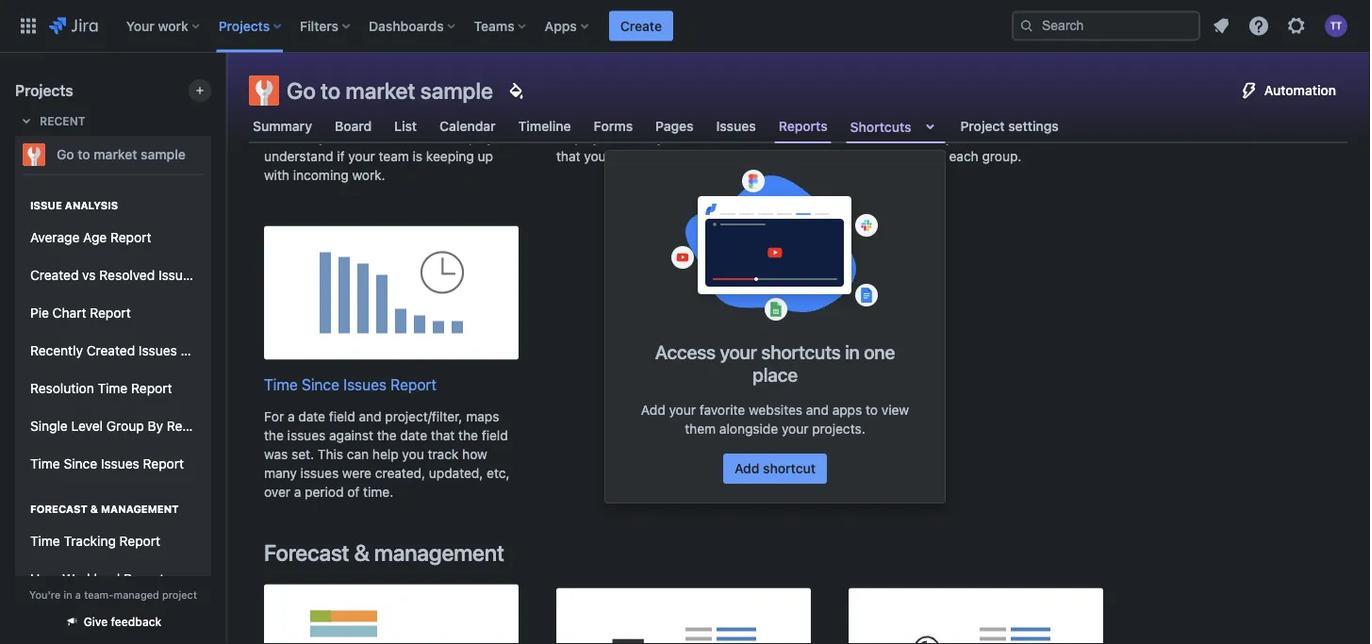 Task type: vqa. For each thing, say whether or not it's contained in the screenshot.
Customer Support link for the bottommost the Terry Turtle link
no



Task type: locate. For each thing, give the bounding box(es) containing it.
date right for
[[298, 409, 325, 424]]

that down timeline link
[[556, 149, 580, 164]]

date up created,
[[400, 428, 427, 443]]

many inside shows the number of issues created over a period of time for a project/filter, and how many were resolved. this helps you understand if your team is keeping up with incoming work.
[[293, 130, 326, 145]]

helps down grouped
[[973, 111, 1006, 127]]

0 vertical spatial can
[[610, 149, 632, 164]]

many
[[293, 130, 326, 145], [264, 465, 297, 481]]

sample
[[420, 77, 493, 104], [141, 147, 186, 162]]

you up created,
[[402, 447, 424, 462]]

shortcuts
[[761, 340, 841, 363]]

go up summary
[[287, 77, 316, 104]]

search image
[[1019, 18, 1034, 33]]

1 horizontal spatial time
[[681, 92, 707, 108]]

1 vertical spatial go
[[57, 147, 74, 162]]

since down level
[[64, 456, 97, 472]]

0 horizontal spatial date
[[298, 409, 325, 424]]

field up against
[[329, 409, 355, 424]]

to inside shows the length of time taken to resolve a set of issues for a project/filter. this helps you identify trends and incidents that you can investigate further.
[[748, 92, 760, 108]]

1 vertical spatial in
[[64, 588, 72, 601]]

0 horizontal spatial created
[[30, 267, 79, 283]]

helps up keeping
[[450, 130, 483, 145]]

issues up against
[[343, 376, 387, 394]]

since
[[302, 376, 339, 394], [64, 456, 97, 472]]

1 vertical spatial add
[[735, 461, 759, 476]]

3 group from the top
[[23, 483, 204, 641]]

0 vertical spatial how
[[264, 130, 289, 145]]

overall
[[849, 149, 889, 164]]

of left "each"
[[933, 149, 946, 164]]

for down length
[[647, 111, 664, 127]]

time since issues report up against
[[264, 376, 437, 394]]

market up the list
[[346, 77, 415, 104]]

keeping
[[426, 149, 474, 164]]

1 horizontal spatial how
[[462, 447, 487, 462]]

you're in a team-managed project
[[29, 588, 197, 601]]

1 vertical spatial market
[[94, 147, 137, 162]]

issues inside "link"
[[716, 118, 756, 134]]

access
[[655, 340, 716, 363]]

project/filter, up track
[[385, 409, 462, 424]]

field
[[849, 111, 875, 127], [967, 130, 993, 145], [329, 409, 355, 424], [482, 428, 508, 443]]

time.
[[363, 484, 393, 500]]

of
[[381, 92, 393, 108], [665, 92, 677, 108], [317, 111, 330, 127], [589, 111, 602, 127], [933, 149, 946, 164], [347, 484, 360, 500]]

market
[[346, 77, 415, 104], [94, 147, 137, 162]]

3 for from the left
[[879, 111, 895, 127]]

period up understand
[[275, 111, 314, 127]]

and down created
[[475, 111, 498, 127]]

1 vertical spatial &
[[354, 539, 369, 566]]

and up against
[[359, 409, 381, 424]]

your up work.
[[348, 149, 375, 164]]

1 vertical spatial project/filter,
[[385, 409, 462, 424]]

a up "each"
[[956, 130, 963, 145]]

group containing time tracking report
[[23, 483, 204, 641]]

tracking
[[64, 533, 116, 549]]

projects button
[[213, 11, 289, 41]]

resolution
[[30, 381, 94, 396]]

1 vertical spatial date
[[400, 428, 427, 443]]

websites
[[749, 402, 803, 418]]

0 vertical spatial sample
[[420, 77, 493, 104]]

in
[[845, 340, 860, 363], [64, 588, 72, 601]]

0 vertical spatial over
[[489, 92, 515, 108]]

Search field
[[1012, 11, 1200, 41]]

in left one
[[845, 340, 860, 363]]

0 horizontal spatial for
[[363, 111, 380, 127]]

trends
[[667, 130, 706, 145]]

1 shows from the left
[[264, 92, 304, 108]]

over inside for a date field and project/filter, maps the issues against the date that the field was set. this can help you track how many issues were created, updated, etc, over a period of time.
[[264, 484, 290, 500]]

time
[[681, 92, 707, 108], [333, 111, 360, 127]]

can down 'identify'
[[610, 149, 632, 164]]

1 horizontal spatial market
[[346, 77, 415, 104]]

the up forms
[[600, 92, 620, 108]]

incidents
[[736, 130, 792, 145]]

1 vertical spatial by
[[938, 130, 952, 145]]

0 horizontal spatial that
[[431, 428, 455, 443]]

were up if
[[329, 130, 358, 145]]

by up project on the right
[[989, 92, 1003, 108]]

0 vertical spatial projects
[[219, 18, 270, 33]]

2 for from the left
[[647, 111, 664, 127]]

settings
[[1008, 118, 1059, 134]]

0 horizontal spatial since
[[64, 456, 97, 472]]

create project image
[[192, 83, 207, 98]]

1 vertical spatial many
[[264, 465, 297, 481]]

1 for from the left
[[363, 111, 380, 127]]

management down updated,
[[374, 539, 504, 566]]

can
[[610, 149, 632, 164], [347, 447, 369, 462]]

projects up the collapse recent projects icon
[[15, 82, 73, 99]]

workload
[[62, 571, 120, 587]]

time up project/filter.
[[681, 92, 707, 108]]

1 horizontal spatial management
[[374, 539, 504, 566]]

automation button
[[1227, 75, 1348, 106]]

calendar
[[440, 118, 496, 134]]

1 horizontal spatial helps
[[556, 130, 589, 145]]

issues up the list
[[397, 92, 435, 108]]

2 horizontal spatial for
[[879, 111, 895, 127]]

field up "each"
[[967, 130, 993, 145]]

shows the number of issues created over a period of time for a project/filter, and how many were resolved. this helps you understand if your team is keeping up with incoming work.
[[264, 92, 515, 183]]

was
[[264, 447, 288, 462]]

1 vertical spatial created
[[87, 343, 135, 358]]

single
[[30, 418, 68, 434]]

1 horizontal spatial forecast
[[264, 539, 349, 566]]

1 horizontal spatial &
[[354, 539, 369, 566]]

0 vertical spatial that
[[556, 149, 580, 164]]

resolve
[[764, 92, 808, 108]]

go inside "link"
[[57, 147, 74, 162]]

list link
[[391, 109, 421, 143]]

0 horizontal spatial &
[[90, 503, 98, 515]]

can down against
[[347, 447, 369, 462]]

0 horizontal spatial over
[[264, 484, 290, 500]]

many inside for a date field and project/filter, maps the issues against the date that the field was set. this can help you track how many issues were created, updated, etc, over a period of time.
[[264, 465, 297, 481]]

this right set.
[[318, 447, 343, 462]]

0 vertical spatial many
[[293, 130, 326, 145]]

0 vertical spatial go to market sample
[[287, 77, 493, 104]]

investigate
[[635, 149, 701, 164]]

1 horizontal spatial go
[[287, 77, 316, 104]]

user
[[30, 571, 59, 587]]

feedback
[[111, 615, 162, 628]]

sample inside "link"
[[141, 147, 186, 162]]

1 vertical spatial management
[[374, 539, 504, 566]]

shows up the set
[[556, 92, 596, 108]]

0 vertical spatial were
[[329, 130, 358, 145]]

field down maps at the bottom
[[482, 428, 508, 443]]

you up up at top
[[487, 130, 509, 145]]

1 horizontal spatial for
[[647, 111, 664, 127]]

were
[[329, 130, 358, 145], [342, 465, 372, 481]]

1 vertical spatial that
[[431, 428, 455, 443]]

your inside access your shortcuts in one place
[[720, 340, 757, 363]]

if
[[337, 149, 345, 164]]

2 horizontal spatial shows
[[849, 92, 889, 108]]

0 horizontal spatial how
[[264, 130, 289, 145]]

1 vertical spatial how
[[462, 447, 487, 462]]

your work button
[[120, 11, 207, 41]]

to left view
[[866, 402, 878, 418]]

work.
[[352, 168, 385, 183]]

1 vertical spatial since
[[64, 456, 97, 472]]

3 shows from the left
[[849, 92, 889, 108]]

go to market sample
[[287, 77, 493, 104], [57, 147, 186, 162]]

go to market sample up the list
[[287, 77, 493, 104]]

this inside shows the length of time taken to resolve a set of issues for a project/filter. this helps you identify trends and incidents that you can investigate further.
[[759, 111, 785, 127]]

go down 'recent'
[[57, 147, 74, 162]]

over
[[489, 92, 515, 108], [264, 484, 290, 500]]

tab list
[[238, 109, 1359, 143]]

by
[[989, 92, 1003, 108], [938, 130, 952, 145]]

notifications image
[[1210, 15, 1232, 37]]

1 horizontal spatial created
[[87, 343, 135, 358]]

1 horizontal spatial sample
[[420, 77, 493, 104]]

1 horizontal spatial over
[[489, 92, 515, 108]]

your up place
[[720, 340, 757, 363]]

and inside shows the number of issues created over a period of time for a project/filter, and how many were resolved. this helps you understand if your team is keeping up with incoming work.
[[475, 111, 498, 127]]

for inside shows the length of time taken to resolve a set of issues for a project/filter. this helps you identify trends and incidents that you can investigate further.
[[647, 111, 664, 127]]

results
[[893, 130, 934, 145]]

0 horizontal spatial go to market sample
[[57, 147, 186, 162]]

the inside shows the length of time taken to resolve a set of issues for a project/filter. this helps you identify trends and incidents that you can investigate further.
[[600, 92, 620, 108]]

resolved
[[99, 267, 155, 283]]

1 vertical spatial go to market sample
[[57, 147, 186, 162]]

0 horizontal spatial add
[[641, 402, 665, 418]]

0 vertical spatial time
[[681, 92, 707, 108]]

time tracking report
[[30, 533, 160, 549]]

you up see
[[1010, 111, 1032, 127]]

how up updated,
[[462, 447, 487, 462]]

1 vertical spatial forecast
[[264, 539, 349, 566]]

0 vertical spatial time since issues report link
[[264, 227, 519, 396]]

add inside button
[[735, 461, 759, 476]]

go to market sample up analysis
[[57, 147, 186, 162]]

shows inside shows issues grouped by a particular field for a filter. this helps you group search results by a field and see the overall status of each group.
[[849, 92, 889, 108]]

0 horizontal spatial projects
[[15, 82, 73, 99]]

issues
[[716, 118, 756, 134], [158, 267, 197, 283], [139, 343, 177, 358], [343, 376, 387, 394], [101, 456, 139, 472]]

0 horizontal spatial go
[[57, 147, 74, 162]]

that
[[556, 149, 580, 164], [431, 428, 455, 443]]

identify
[[618, 130, 664, 145]]

time up for
[[264, 376, 298, 394]]

1 vertical spatial time
[[333, 111, 360, 127]]

1 vertical spatial projects
[[15, 82, 73, 99]]

1 vertical spatial time since issues report
[[30, 456, 184, 472]]

0 horizontal spatial helps
[[450, 130, 483, 145]]

created
[[439, 92, 485, 108]]

jira image
[[49, 15, 98, 37], [49, 15, 98, 37]]

0 vertical spatial &
[[90, 503, 98, 515]]

your
[[348, 149, 375, 164], [720, 340, 757, 363], [669, 402, 696, 418], [782, 421, 809, 437]]

0 horizontal spatial time since issues report
[[30, 456, 184, 472]]

project/filter,
[[394, 111, 472, 127], [385, 409, 462, 424]]

1 vertical spatial period
[[305, 484, 344, 500]]

0 horizontal spatial market
[[94, 147, 137, 162]]

the left number
[[308, 92, 327, 108]]

project/filter, down created
[[394, 111, 472, 127]]

since up against
[[302, 376, 339, 394]]

shows
[[264, 92, 304, 108], [556, 92, 596, 108], [849, 92, 889, 108]]

go to market sample inside "link"
[[57, 147, 186, 162]]

the up help
[[377, 428, 397, 443]]

can inside shows the length of time taken to resolve a set of issues for a project/filter. this helps you identify trends and incidents that you can investigate further.
[[610, 149, 632, 164]]

and inside shows issues grouped by a particular field for a filter. this helps you group search results by a field and see the overall status of each group.
[[997, 130, 1019, 145]]

add inside add your favorite websites and apps to view them alongside your projects.
[[641, 402, 665, 418]]

issues
[[397, 92, 435, 108], [892, 92, 930, 108], [605, 111, 644, 127], [287, 428, 326, 443], [300, 465, 339, 481]]

1 vertical spatial were
[[342, 465, 372, 481]]

issues up filter.
[[892, 92, 930, 108]]

0 horizontal spatial by
[[938, 130, 952, 145]]

0 horizontal spatial shows
[[264, 92, 304, 108]]

against
[[329, 428, 373, 443]]

over down was
[[264, 484, 290, 500]]

how up understand
[[264, 130, 289, 145]]

for
[[264, 409, 284, 424]]

issues inside shows issues grouped by a particular field for a filter. this helps you group search results by a field and see the overall status of each group.
[[892, 92, 930, 108]]

etc,
[[487, 465, 510, 481]]

this up keeping
[[421, 130, 447, 145]]

0 vertical spatial forecast
[[30, 503, 88, 515]]

shows inside shows the number of issues created over a period of time for a project/filter, and how many were resolved. this helps you understand if your team is keeping up with incoming work.
[[264, 92, 304, 108]]

a down workload
[[75, 588, 81, 601]]

banner containing your work
[[0, 0, 1370, 53]]

team-
[[84, 588, 114, 601]]

0 horizontal spatial forecast & management
[[30, 503, 179, 515]]

1 horizontal spatial in
[[845, 340, 860, 363]]

forecast
[[30, 503, 88, 515], [264, 539, 349, 566]]

this
[[759, 111, 785, 127], [944, 111, 970, 127], [421, 130, 447, 145], [318, 447, 343, 462]]

projects
[[219, 18, 270, 33], [15, 82, 73, 99]]

and inside shows the length of time taken to resolve a set of issues for a project/filter. this helps you identify trends and incidents that you can investigate further.
[[710, 130, 733, 145]]

1 horizontal spatial shows
[[556, 92, 596, 108]]

management up time tracking report link
[[101, 503, 179, 515]]

time
[[264, 376, 298, 394], [98, 381, 128, 396], [30, 456, 60, 472], [30, 533, 60, 549]]

0 vertical spatial period
[[275, 111, 314, 127]]

helps inside shows the number of issues created over a period of time for a project/filter, and how many were resolved. this helps you understand if your team is keeping up with incoming work.
[[450, 130, 483, 145]]

forecast & management
[[30, 503, 179, 515], [264, 539, 504, 566]]

dashboards
[[369, 18, 444, 33]]

for down number
[[363, 111, 380, 127]]

0 vertical spatial time since issues report
[[264, 376, 437, 394]]

1 vertical spatial forecast & management
[[264, 539, 504, 566]]

collapse recent projects image
[[15, 109, 38, 132]]

1 horizontal spatial since
[[302, 376, 339, 394]]

time down number
[[333, 111, 360, 127]]

0 horizontal spatial time
[[333, 111, 360, 127]]

0 vertical spatial by
[[989, 92, 1003, 108]]

forecast & management down time.
[[264, 539, 504, 566]]

how inside for a date field and project/filter, maps the issues against the date that the field was set. this can help you track how many issues were created, updated, etc, over a period of time.
[[462, 447, 487, 462]]

banner
[[0, 0, 1370, 53]]

many down was
[[264, 465, 297, 481]]

0 horizontal spatial management
[[101, 503, 179, 515]]

create button
[[609, 11, 673, 41]]

automation
[[1264, 83, 1336, 98]]

0 vertical spatial market
[[346, 77, 415, 104]]

to up board in the top left of the page
[[321, 77, 341, 104]]

market inside "link"
[[94, 147, 137, 162]]

1 vertical spatial can
[[347, 447, 369, 462]]

place
[[753, 363, 798, 385]]

& up time tracking report
[[90, 503, 98, 515]]

time up single level group by report link
[[98, 381, 128, 396]]

the down for
[[264, 428, 284, 443]]

shows for shows the number of issues created over a period of time for a project/filter, and how many were resolved. this helps you understand if your team is keeping up with incoming work.
[[264, 92, 304, 108]]

and up group.
[[997, 130, 1019, 145]]

shows inside shows the length of time taken to resolve a set of issues for a project/filter. this helps you identify trends and incidents that you can investigate further.
[[556, 92, 596, 108]]

1 vertical spatial over
[[264, 484, 290, 500]]

created down pie chart report link on the left of the page
[[87, 343, 135, 358]]

can inside for a date field and project/filter, maps the issues against the date that the field was set. this can help you track how many issues were created, updated, etc, over a period of time.
[[347, 447, 369, 462]]

favorite
[[699, 402, 745, 418]]

pages link
[[652, 109, 697, 143]]

helps down the set
[[556, 130, 589, 145]]

of left time.
[[347, 484, 360, 500]]

1 horizontal spatial can
[[610, 149, 632, 164]]

shortcuts
[[850, 119, 911, 134]]

report
[[110, 230, 151, 245], [200, 267, 241, 283], [90, 305, 131, 321], [181, 343, 222, 358], [391, 376, 437, 394], [131, 381, 172, 396], [167, 418, 208, 434], [143, 456, 184, 472], [119, 533, 160, 549], [123, 571, 164, 587]]

1 horizontal spatial that
[[556, 149, 580, 164]]

many up understand
[[293, 130, 326, 145]]

tab list containing reports
[[238, 109, 1359, 143]]

created left vs
[[30, 267, 79, 283]]

2 shows from the left
[[556, 92, 596, 108]]

0 vertical spatial since
[[302, 376, 339, 394]]

shows up summary
[[264, 92, 304, 108]]

helps inside shows the length of time taken to resolve a set of issues for a project/filter. this helps you identify trends and incidents that you can investigate further.
[[556, 130, 589, 145]]

add for add shortcut
[[735, 461, 759, 476]]

1 vertical spatial time since issues report link
[[23, 445, 204, 483]]

sample up calendar
[[420, 77, 493, 104]]

and inside add your favorite websites and apps to view them alongside your projects.
[[806, 402, 829, 418]]

helps inside shows issues grouped by a particular field for a filter. this helps you group search results by a field and see the overall status of each group.
[[973, 111, 1006, 127]]

1 horizontal spatial by
[[989, 92, 1003, 108]]

group
[[23, 174, 241, 644], [23, 179, 241, 488], [23, 483, 204, 641]]

to inside add your favorite websites and apps to view them alongside your projects.
[[866, 402, 878, 418]]

issues up set.
[[287, 428, 326, 443]]

0 horizontal spatial sample
[[141, 147, 186, 162]]

0 horizontal spatial can
[[347, 447, 369, 462]]

further.
[[705, 149, 749, 164]]

for up search
[[879, 111, 895, 127]]

a left the set
[[556, 111, 563, 127]]

2 horizontal spatial helps
[[973, 111, 1006, 127]]

1 horizontal spatial add
[[735, 461, 759, 476]]

add down alongside
[[735, 461, 759, 476]]

this down grouped
[[944, 111, 970, 127]]

alongside
[[719, 421, 778, 437]]

set background color image
[[504, 79, 527, 102]]

1 horizontal spatial forecast & management
[[264, 539, 504, 566]]

created vs resolved issues report
[[30, 267, 241, 283]]

status
[[892, 149, 930, 164]]

0 vertical spatial add
[[641, 402, 665, 418]]

by up "each"
[[938, 130, 952, 145]]

pie
[[30, 305, 49, 321]]

time since issues report down single level group by report link
[[30, 456, 184, 472]]

to down 'recent'
[[78, 147, 90, 162]]

add down the access
[[641, 402, 665, 418]]

filters button
[[294, 11, 357, 41]]

over right created
[[489, 92, 515, 108]]

in inside access your shortcuts in one place
[[845, 340, 860, 363]]

shortcuts button
[[846, 109, 945, 143]]

1 vertical spatial sample
[[141, 147, 186, 162]]

the down group
[[1048, 130, 1068, 145]]

a down set.
[[294, 484, 301, 500]]

& down time.
[[354, 539, 369, 566]]

period inside shows the number of issues created over a period of time for a project/filter, and how many were resolved. this helps you understand if your team is keeping up with incoming work.
[[275, 111, 314, 127]]

how
[[264, 130, 289, 145], [462, 447, 487, 462]]

projects up sidebar navigation icon
[[219, 18, 270, 33]]

forecast & management up time tracking report
[[30, 503, 179, 515]]

recently created issues report
[[30, 343, 222, 358]]

0 vertical spatial project/filter,
[[394, 111, 472, 127]]

and down project/filter.
[[710, 130, 733, 145]]



Task type: describe. For each thing, give the bounding box(es) containing it.
for a date field and project/filter, maps the issues against the date that the field was set. this can help you track how many issues were created, updated, etc, over a period of time.
[[264, 409, 510, 500]]

updated,
[[429, 465, 483, 481]]

a up results
[[899, 111, 906, 127]]

understand
[[264, 149, 333, 164]]

of up 'list' link
[[381, 92, 393, 108]]

shows the length of time taken to resolve a set of issues for a project/filter. this helps you identify trends and incidents that you can investigate further.
[[556, 92, 808, 164]]

taken
[[711, 92, 744, 108]]

issues inside shows the number of issues created over a period of time for a project/filter, and how many were resolved. this helps you understand if your team is keeping up with incoming work.
[[397, 92, 435, 108]]

issues down pie chart report link on the left of the page
[[139, 343, 177, 358]]

up
[[478, 149, 493, 164]]

of inside for a date field and project/filter, maps the issues against the date that the field was set. this can help you track how many issues were created, updated, etc, over a period of time.
[[347, 484, 360, 500]]

time inside shows the number of issues created over a period of time for a project/filter, and how many were resolved. this helps you understand if your team is keeping up with incoming work.
[[333, 111, 360, 127]]

this inside shows the number of issues created over a period of time for a project/filter, and how many were resolved. this helps you understand if your team is keeping up with incoming work.
[[421, 130, 447, 145]]

project/filter, inside for a date field and project/filter, maps the issues against the date that the field was set. this can help you track how many issues were created, updated, etc, over a period of time.
[[385, 409, 462, 424]]

incoming
[[293, 168, 349, 183]]

your work
[[126, 18, 188, 33]]

age
[[83, 230, 107, 245]]

1 horizontal spatial go to market sample
[[287, 77, 493, 104]]

1 horizontal spatial date
[[400, 428, 427, 443]]

projects inside dropdown button
[[219, 18, 270, 33]]

pie chart report link
[[23, 294, 204, 332]]

your
[[126, 18, 154, 33]]

apps button
[[539, 11, 596, 41]]

shortcut
[[763, 461, 816, 476]]

and inside for a date field and project/filter, maps the issues against the date that the field was set. this can help you track how many issues were created, updated, etc, over a period of time.
[[359, 409, 381, 424]]

0 vertical spatial date
[[298, 409, 325, 424]]

sidebar navigation image
[[206, 75, 247, 113]]

time down single
[[30, 456, 60, 472]]

issues down single level group by report
[[101, 456, 139, 472]]

project settings link
[[957, 109, 1063, 143]]

single level group by report link
[[23, 407, 208, 445]]

project/filter, inside shows the number of issues created over a period of time for a project/filter, and how many were resolved. this helps you understand if your team is keeping up with incoming work.
[[394, 111, 472, 127]]

is
[[413, 149, 423, 164]]

project settings
[[960, 118, 1059, 134]]

you left 'identify'
[[593, 130, 615, 145]]

issue analysis
[[30, 199, 118, 212]]

with
[[264, 168, 290, 183]]

a up trends
[[668, 111, 675, 127]]

over inside shows the number of issues created over a period of time for a project/filter, and how many were resolved. this helps you understand if your team is keeping up with incoming work.
[[489, 92, 515, 108]]

issues inside shows the length of time taken to resolve a set of issues for a project/filter. this helps you identify trends and incidents that you can investigate further.
[[605, 111, 644, 127]]

teams button
[[468, 11, 533, 41]]

for inside shows issues grouped by a particular field for a filter. this helps you group search results by a field and see the overall status of each group.
[[879, 111, 895, 127]]

view
[[881, 402, 909, 418]]

of up pages
[[665, 92, 677, 108]]

of inside shows issues grouped by a particular field for a filter. this helps you group search results by a field and see the overall status of each group.
[[933, 149, 946, 164]]

pages
[[656, 118, 694, 134]]

automation image
[[1238, 79, 1261, 102]]

0 vertical spatial management
[[101, 503, 179, 515]]

recently created issues report link
[[23, 332, 222, 370]]

group
[[1035, 111, 1071, 127]]

forms link
[[590, 109, 637, 143]]

settings image
[[1285, 15, 1308, 37]]

level
[[71, 418, 103, 434]]

set
[[567, 111, 586, 127]]

resolution time report link
[[23, 370, 204, 407]]

the down maps at the bottom
[[458, 428, 478, 443]]

single level group by report
[[30, 418, 208, 434]]

number
[[331, 92, 378, 108]]

issues link
[[712, 109, 760, 143]]

a up project settings
[[1007, 92, 1014, 108]]

for inside shows the number of issues created over a period of time for a project/filter, and how many were resolved. this helps you understand if your team is keeping up with incoming work.
[[363, 111, 380, 127]]

add for add your favorite websites and apps to view them alongside your projects.
[[641, 402, 665, 418]]

access your shortcuts in one place
[[655, 340, 895, 385]]

shows issues grouped by a particular field for a filter. this helps you group search results by a field and see the overall status of each group.
[[849, 92, 1076, 164]]

a up resolved.
[[384, 111, 391, 127]]

add shortcut
[[735, 461, 816, 476]]

summary
[[253, 118, 312, 134]]

0 horizontal spatial forecast
[[30, 503, 88, 515]]

group.
[[982, 149, 1022, 164]]

projects.
[[812, 421, 865, 437]]

0 vertical spatial created
[[30, 267, 79, 283]]

timeline link
[[515, 109, 575, 143]]

of right the set
[[589, 111, 602, 127]]

created vs resolved issues report link
[[23, 256, 241, 294]]

them
[[685, 421, 716, 437]]

one
[[864, 340, 895, 363]]

you down 'forms' link
[[584, 149, 606, 164]]

that inside for a date field and project/filter, maps the issues against the date that the field was set. this can help you track how many issues were created, updated, etc, over a period of time.
[[431, 428, 455, 443]]

analysis
[[65, 199, 118, 212]]

to inside "link"
[[78, 147, 90, 162]]

give
[[84, 615, 108, 628]]

a right for
[[288, 409, 295, 424]]

of left board in the top left of the page
[[317, 111, 330, 127]]

that inside shows the length of time taken to resolve a set of issues for a project/filter. this helps you identify trends and incidents that you can investigate further.
[[556, 149, 580, 164]]

teams
[[474, 18, 515, 33]]

filter.
[[910, 111, 940, 127]]

1 horizontal spatial time since issues report link
[[264, 227, 519, 396]]

your down websites
[[782, 421, 809, 437]]

shows for shows issues grouped by a particular field for a filter. this helps you group search results by a field and see the overall status of each group.
[[849, 92, 889, 108]]

how inside shows the number of issues created over a period of time for a project/filter, and how many were resolved. this helps you understand if your team is keeping up with incoming work.
[[264, 130, 289, 145]]

0 vertical spatial go
[[287, 77, 316, 104]]

filters
[[300, 18, 339, 33]]

each
[[949, 149, 979, 164]]

0 horizontal spatial in
[[64, 588, 72, 601]]

help
[[372, 447, 399, 462]]

your up them
[[669, 402, 696, 418]]

project
[[960, 118, 1005, 134]]

help image
[[1248, 15, 1270, 37]]

average age report
[[30, 230, 151, 245]]

2 group from the top
[[23, 179, 241, 488]]

a right sidebar navigation icon
[[264, 111, 271, 127]]

summary link
[[249, 109, 316, 143]]

& inside group
[[90, 503, 98, 515]]

were inside for a date field and project/filter, maps the issues against the date that the field was set. this can help you track how many issues were created, updated, etc, over a period of time.
[[342, 465, 372, 481]]

shows for shows the length of time taken to resolve a set of issues for a project/filter. this helps you identify trends and incidents that you can investigate further.
[[556, 92, 596, 108]]

appswitcher icon image
[[17, 15, 40, 37]]

you inside shows the number of issues created over a period of time for a project/filter, and how many were resolved. this helps you understand if your team is keeping up with incoming work.
[[487, 130, 509, 145]]

maps
[[466, 409, 499, 424]]

project
[[162, 588, 197, 601]]

calendar link
[[436, 109, 499, 143]]

you inside for a date field and project/filter, maps the issues against the date that the field was set. this can help you track how many issues were created, updated, etc, over a period of time.
[[402, 447, 424, 462]]

primary element
[[11, 0, 1012, 52]]

board
[[335, 118, 372, 134]]

recently
[[30, 343, 83, 358]]

list
[[394, 118, 417, 134]]

field up search
[[849, 111, 875, 127]]

time up user
[[30, 533, 60, 549]]

pie chart report
[[30, 305, 131, 321]]

resolved.
[[362, 130, 418, 145]]

1 group from the top
[[23, 174, 241, 644]]

you inside shows issues grouped by a particular field for a filter. this helps you group search results by a field and see the overall status of each group.
[[1010, 111, 1032, 127]]

the inside shows issues grouped by a particular field for a filter. this helps you group search results by a field and see the overall status of each group.
[[1048, 130, 1068, 145]]

your inside shows the number of issues created over a period of time for a project/filter, and how many were resolved. this helps you understand if your team is keeping up with incoming work.
[[348, 149, 375, 164]]

dashboards button
[[363, 11, 463, 41]]

by
[[148, 418, 163, 434]]

issues down set.
[[300, 465, 339, 481]]

0 vertical spatial forecast & management
[[30, 503, 179, 515]]

group
[[106, 418, 144, 434]]

average age report link
[[23, 219, 204, 256]]

user workload report
[[30, 571, 164, 587]]

this inside shows issues grouped by a particular field for a filter. this helps you group search results by a field and see the overall status of each group.
[[944, 111, 970, 127]]

vs
[[82, 267, 96, 283]]

time inside shows the length of time taken to resolve a set of issues for a project/filter. this helps you identify trends and incidents that you can investigate further.
[[681, 92, 707, 108]]

timeline
[[518, 118, 571, 134]]

period inside for a date field and project/filter, maps the issues against the date that the field was set. this can help you track how many issues were created, updated, etc, over a period of time.
[[305, 484, 344, 500]]

issues right resolved
[[158, 267, 197, 283]]

time tracking report link
[[23, 522, 204, 560]]

apps
[[545, 18, 577, 33]]

grouped
[[934, 92, 985, 108]]

the inside shows the number of issues created over a period of time for a project/filter, and how many were resolved. this helps you understand if your team is keeping up with incoming work.
[[308, 92, 327, 108]]

chart
[[53, 305, 86, 321]]

1 horizontal spatial time since issues report
[[264, 376, 437, 394]]

apps
[[832, 402, 862, 418]]

your profile and settings image
[[1325, 15, 1348, 37]]

create
[[620, 18, 662, 33]]

were inside shows the number of issues created over a period of time for a project/filter, and how many were resolved. this helps you understand if your team is keeping up with incoming work.
[[329, 130, 358, 145]]

this inside for a date field and project/filter, maps the issues against the date that the field was set. this can help you track how many issues were created, updated, etc, over a period of time.
[[318, 447, 343, 462]]

add to starred image
[[206, 143, 228, 166]]

created,
[[375, 465, 425, 481]]

particular
[[1018, 92, 1076, 108]]



